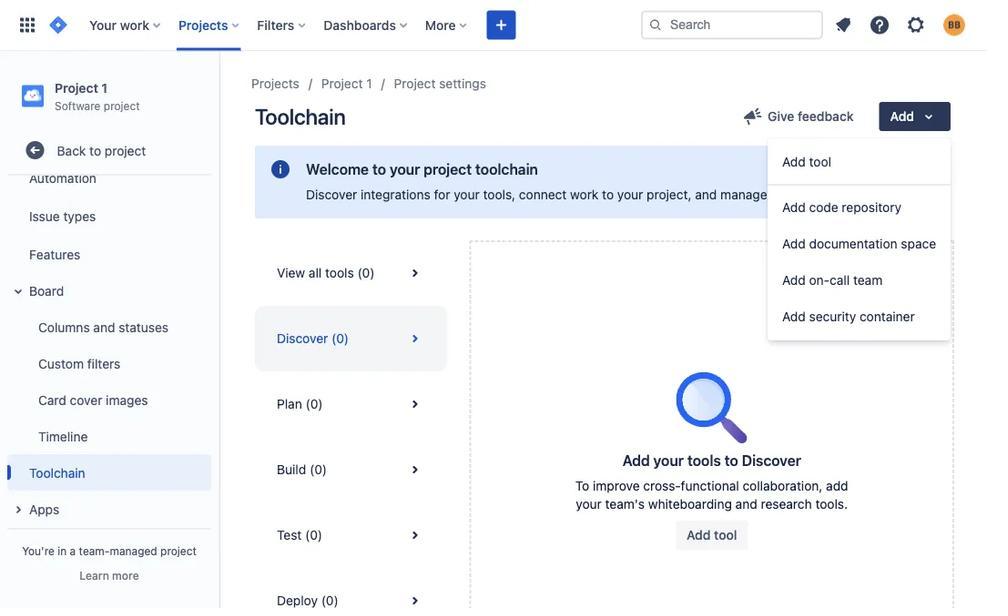 Task type: locate. For each thing, give the bounding box(es) containing it.
add for the rightmost add tool button
[[783, 154, 806, 169]]

1 horizontal spatial and
[[695, 187, 717, 202]]

0 vertical spatial work
[[120, 17, 149, 32]]

1 horizontal spatial learn more button
[[863, 186, 931, 204]]

projects up sidebar navigation image
[[179, 17, 228, 32]]

0 vertical spatial add tool button
[[768, 144, 951, 180]]

add for add documentation space button at the top of page
[[783, 236, 806, 251]]

add tool button down whiteboarding
[[676, 521, 748, 550]]

tools for (0)
[[325, 266, 354, 281]]

tool for the rightmost add tool button
[[809, 154, 832, 169]]

custom filters link
[[18, 345, 211, 382]]

space
[[901, 236, 937, 251]]

tool for the bottommost add tool button
[[714, 528, 737, 543]]

plan (0)
[[277, 397, 323, 412]]

0 vertical spatial tool
[[809, 154, 832, 169]]

work inside welcome to your project toolchain discover integrations for your tools, connect work to your project, and manage it all right here. learn more
[[570, 187, 599, 202]]

(0) up discover (0) button
[[358, 266, 375, 281]]

and inside welcome to your project toolchain discover integrations for your tools, connect work to your project, and manage it all right here. learn more
[[695, 187, 717, 202]]

Search field
[[641, 10, 824, 40]]

add
[[826, 479, 849, 494]]

0 horizontal spatial and
[[93, 320, 115, 335]]

0 horizontal spatial learn more button
[[80, 568, 139, 583]]

1
[[367, 76, 372, 91], [101, 80, 108, 95]]

apps button
[[7, 491, 211, 528]]

issue
[[29, 208, 60, 223]]

statuses
[[119, 320, 169, 335]]

tools right view
[[325, 266, 354, 281]]

add for add security container button
[[783, 309, 806, 324]]

1 horizontal spatial work
[[570, 187, 599, 202]]

call
[[830, 273, 850, 288]]

tool up right
[[809, 154, 832, 169]]

2 horizontal spatial and
[[736, 497, 758, 512]]

1 horizontal spatial toolchain
[[255, 104, 346, 129]]

work right connect
[[570, 187, 599, 202]]

your left "project,"
[[618, 187, 644, 202]]

build
[[277, 462, 306, 477]]

project for project 1
[[321, 76, 363, 91]]

back to project link
[[7, 132, 211, 169]]

add down whiteboarding
[[687, 528, 711, 543]]

learn more button right here.
[[863, 186, 931, 204]]

0 vertical spatial learn
[[863, 187, 896, 202]]

board button
[[7, 273, 211, 309]]

add tool down whiteboarding
[[687, 528, 737, 543]]

custom filters
[[38, 356, 121, 371]]

0 vertical spatial all
[[782, 187, 795, 202]]

add for the bottommost add tool button
[[687, 528, 711, 543]]

team's
[[605, 497, 645, 512]]

add down right
[[783, 236, 806, 251]]

0 horizontal spatial group
[[4, 45, 211, 533]]

tool
[[809, 154, 832, 169], [714, 528, 737, 543]]

welcome to your project toolchain discover integrations for your tools, connect work to your project, and manage it all right here. learn more
[[306, 161, 931, 202]]

add right feedback
[[891, 109, 915, 124]]

software
[[55, 99, 101, 112]]

project,
[[647, 187, 692, 202]]

learn more button
[[863, 186, 931, 204], [80, 568, 139, 583]]

settings image
[[906, 14, 927, 36]]

issue types link
[[7, 196, 211, 236]]

project up software
[[55, 80, 98, 95]]

1 vertical spatial projects
[[251, 76, 300, 91]]

all right it
[[782, 187, 795, 202]]

1 vertical spatial add tool
[[687, 528, 737, 543]]

for
[[434, 187, 450, 202]]

filters
[[257, 17, 295, 32]]

to
[[89, 143, 101, 158], [373, 161, 386, 178], [602, 187, 614, 202], [725, 452, 739, 470]]

add left security
[[783, 309, 806, 324]]

project
[[104, 99, 140, 112], [105, 143, 146, 158], [424, 161, 472, 178], [160, 545, 197, 558]]

(0)
[[358, 266, 375, 281], [332, 331, 349, 346], [306, 397, 323, 412], [310, 462, 327, 477], [305, 528, 323, 543]]

1 horizontal spatial group
[[768, 138, 951, 341]]

(0) right build at the left bottom of page
[[310, 462, 327, 477]]

appswitcher icon image
[[16, 14, 38, 36]]

tools inside button
[[325, 266, 354, 281]]

back to project
[[57, 143, 146, 158]]

and up filters
[[93, 320, 115, 335]]

1 vertical spatial toolchain
[[29, 465, 85, 480]]

project settings link
[[394, 73, 486, 95]]

apps
[[29, 502, 59, 517]]

add
[[891, 109, 915, 124], [783, 154, 806, 169], [783, 200, 806, 215], [783, 236, 806, 251], [783, 273, 806, 288], [783, 309, 806, 324], [623, 452, 650, 470], [687, 528, 711, 543]]

dashboards button
[[318, 10, 414, 40]]

and right "project,"
[[695, 187, 717, 202]]

1 vertical spatial learn
[[80, 569, 109, 582]]

banner containing your work
[[0, 0, 988, 51]]

1 horizontal spatial tool
[[809, 154, 832, 169]]

discover down welcome
[[306, 187, 357, 202]]

work right your
[[120, 17, 149, 32]]

projects
[[179, 17, 228, 32], [251, 76, 300, 91]]

(0) right test
[[305, 528, 323, 543]]

0 horizontal spatial 1
[[101, 80, 108, 95]]

(0) right plan
[[306, 397, 323, 412]]

columns and statuses
[[38, 320, 169, 335]]

learn right here.
[[863, 187, 896, 202]]

add up the improve in the bottom right of the page
[[623, 452, 650, 470]]

project settings
[[394, 76, 486, 91]]

toolchain down projects link
[[255, 104, 346, 129]]

0 horizontal spatial add tool button
[[676, 521, 748, 550]]

banner
[[0, 0, 988, 51]]

to up functional
[[725, 452, 739, 470]]

and left research
[[736, 497, 758, 512]]

create image
[[491, 14, 513, 36]]

1 horizontal spatial tools
[[688, 452, 721, 470]]

project left settings on the left of the page
[[394, 76, 436, 91]]

add tool button up here.
[[768, 144, 951, 180]]

automation
[[29, 170, 96, 185]]

0 horizontal spatial all
[[309, 266, 322, 281]]

1 vertical spatial add tool button
[[676, 521, 748, 550]]

projects right sidebar navigation image
[[251, 76, 300, 91]]

2 horizontal spatial project
[[394, 76, 436, 91]]

add on-call team button
[[768, 262, 951, 299]]

group containing automation
[[4, 45, 211, 533]]

add up right
[[783, 154, 806, 169]]

columns and statuses link
[[18, 309, 211, 345]]

learn
[[863, 187, 896, 202], [80, 569, 109, 582]]

repository
[[842, 200, 902, 215]]

discover up 'plan (0)'
[[277, 331, 328, 346]]

sidebar navigation image
[[199, 73, 239, 109]]

your up integrations
[[390, 161, 420, 178]]

project
[[321, 76, 363, 91], [394, 76, 436, 91], [55, 80, 98, 95]]

1 vertical spatial tool
[[714, 528, 737, 543]]

0 horizontal spatial project
[[55, 80, 98, 95]]

toolchain down timeline
[[29, 465, 85, 480]]

improve
[[593, 479, 640, 494]]

1 vertical spatial all
[[309, 266, 322, 281]]

add tool up right
[[783, 154, 832, 169]]

on-
[[809, 273, 830, 288]]

test (0)
[[277, 528, 323, 543]]

1 horizontal spatial 1
[[367, 76, 372, 91]]

1 horizontal spatial projects
[[251, 76, 300, 91]]

tool down whiteboarding
[[714, 528, 737, 543]]

expand image
[[7, 281, 29, 303]]

1 vertical spatial and
[[93, 320, 115, 335]]

add inside add your tools to discover to improve cross-functional collaboration, add your team's whiteboarding and research tools.
[[623, 452, 650, 470]]

0 horizontal spatial tool
[[714, 528, 737, 543]]

add tool button
[[768, 144, 951, 180], [676, 521, 748, 550]]

projects inside dropdown button
[[179, 17, 228, 32]]

0 vertical spatial discover
[[306, 187, 357, 202]]

add for add code repository button
[[783, 200, 806, 215]]

toolchain
[[255, 104, 346, 129], [29, 465, 85, 480]]

0 vertical spatial and
[[695, 187, 717, 202]]

to right back
[[89, 143, 101, 158]]

project down 'primary' element
[[321, 76, 363, 91]]

code
[[809, 200, 839, 215]]

tools
[[325, 266, 354, 281], [688, 452, 721, 470]]

your
[[89, 17, 117, 32]]

2 vertical spatial discover
[[742, 452, 802, 470]]

1 vertical spatial work
[[570, 187, 599, 202]]

2 vertical spatial and
[[736, 497, 758, 512]]

tools up functional
[[688, 452, 721, 470]]

group
[[4, 45, 211, 533], [768, 138, 951, 341]]

1 inside project 1 software project
[[101, 80, 108, 95]]

more inside welcome to your project toolchain discover integrations for your tools, connect work to your project, and manage it all right here. learn more
[[900, 187, 931, 202]]

1 horizontal spatial add tool button
[[768, 144, 951, 180]]

0 horizontal spatial projects
[[179, 17, 228, 32]]

1 vertical spatial discover
[[277, 331, 328, 346]]

tool inside group
[[809, 154, 832, 169]]

1 horizontal spatial project
[[321, 76, 363, 91]]

your up cross-
[[654, 452, 684, 470]]

projects for projects link
[[251, 76, 300, 91]]

0 horizontal spatial work
[[120, 17, 149, 32]]

learn inside welcome to your project toolchain discover integrations for your tools, connect work to your project, and manage it all right here. learn more
[[863, 187, 896, 202]]

0 vertical spatial more
[[900, 187, 931, 202]]

1 horizontal spatial all
[[782, 187, 795, 202]]

(0) down view all tools (0) button
[[332, 331, 349, 346]]

project right managed
[[160, 545, 197, 558]]

1 vertical spatial more
[[112, 569, 139, 582]]

documentation
[[809, 236, 898, 251]]

you're in a team-managed project
[[22, 545, 197, 558]]

to up integrations
[[373, 161, 386, 178]]

welcome
[[306, 161, 369, 178]]

view
[[277, 266, 305, 281]]

1 vertical spatial tools
[[688, 452, 721, 470]]

1 down dashboards popup button
[[367, 76, 372, 91]]

whiteboarding
[[649, 497, 732, 512]]

learn down team-
[[80, 569, 109, 582]]

more down managed
[[112, 569, 139, 582]]

project right software
[[104, 99, 140, 112]]

add right it
[[783, 200, 806, 215]]

0 horizontal spatial toolchain
[[29, 465, 85, 480]]

toolchain
[[475, 161, 538, 178]]

discover up collaboration,
[[742, 452, 802, 470]]

expand image
[[7, 499, 29, 521]]

1 horizontal spatial learn
[[863, 187, 896, 202]]

0 vertical spatial tools
[[325, 266, 354, 281]]

right
[[799, 187, 826, 202]]

add on-call team
[[783, 273, 883, 288]]

project up for
[[424, 161, 472, 178]]

1 horizontal spatial add tool
[[783, 154, 832, 169]]

learn more button down the you're in a team-managed project
[[80, 568, 139, 583]]

project inside project 1 software project
[[104, 99, 140, 112]]

and inside add your tools to discover to improve cross-functional collaboration, add your team's whiteboarding and research tools.
[[736, 497, 758, 512]]

give feedback button
[[732, 102, 865, 131]]

project inside project 1 link
[[321, 76, 363, 91]]

0 horizontal spatial tools
[[325, 266, 354, 281]]

0 vertical spatial projects
[[179, 17, 228, 32]]

filters button
[[252, 10, 313, 40]]

more up space
[[900, 187, 931, 202]]

1 vertical spatial learn more button
[[80, 568, 139, 583]]

1 up back to project
[[101, 80, 108, 95]]

work
[[120, 17, 149, 32], [570, 187, 599, 202]]

project inside 'project settings' link
[[394, 76, 436, 91]]

all right view
[[309, 266, 322, 281]]

1 horizontal spatial more
[[900, 187, 931, 202]]

tools inside add your tools to discover to improve cross-functional collaboration, add your team's whiteboarding and research tools.
[[688, 452, 721, 470]]

add left on-
[[783, 273, 806, 288]]



Task type: describe. For each thing, give the bounding box(es) containing it.
0 horizontal spatial more
[[112, 569, 139, 582]]

container
[[860, 309, 915, 324]]

jira software image
[[47, 14, 69, 36]]

work inside popup button
[[120, 17, 149, 32]]

add button
[[880, 102, 951, 131]]

discover inside button
[[277, 331, 328, 346]]

1 for project 1
[[367, 76, 372, 91]]

board
[[29, 283, 64, 298]]

0 vertical spatial learn more button
[[863, 186, 931, 204]]

automation link
[[7, 160, 211, 196]]

add inside popup button
[[891, 109, 915, 124]]

test (0) button
[[255, 503, 448, 568]]

more
[[425, 17, 456, 32]]

projects for projects dropdown button
[[179, 17, 228, 32]]

filters
[[87, 356, 121, 371]]

(0) for discover (0)
[[332, 331, 349, 346]]

to inside add your tools to discover to improve cross-functional collaboration, add your team's whiteboarding and research tools.
[[725, 452, 739, 470]]

tools.
[[816, 497, 848, 512]]

0 horizontal spatial add tool
[[687, 528, 737, 543]]

your down to
[[576, 497, 602, 512]]

tools,
[[483, 187, 516, 202]]

(0) for plan (0)
[[306, 397, 323, 412]]

0 horizontal spatial learn
[[80, 569, 109, 582]]

team-
[[79, 545, 110, 558]]

here.
[[829, 187, 859, 202]]

in
[[58, 545, 67, 558]]

discover (0) button
[[255, 306, 448, 372]]

manage
[[721, 187, 768, 202]]

0 vertical spatial toolchain
[[255, 104, 346, 129]]

project up automation link
[[105, 143, 146, 158]]

tools for to
[[688, 452, 721, 470]]

add code repository
[[783, 200, 902, 215]]

toolchain link
[[7, 455, 211, 491]]

add documentation space
[[783, 236, 937, 251]]

it
[[771, 187, 779, 202]]

feedback
[[798, 109, 854, 124]]

features
[[29, 247, 80, 262]]

add for add on-call team button
[[783, 273, 806, 288]]

project for project settings
[[394, 76, 436, 91]]

give
[[768, 109, 795, 124]]

timeline
[[38, 429, 88, 444]]

all inside welcome to your project toolchain discover integrations for your tools, connect work to your project, and manage it all right here. learn more
[[782, 187, 795, 202]]

projects link
[[251, 73, 300, 95]]

add security container button
[[768, 299, 951, 335]]

give feedback
[[768, 109, 854, 124]]

discover inside welcome to your project toolchain discover integrations for your tools, connect work to your project, and manage it all right here. learn more
[[306, 187, 357, 202]]

help image
[[869, 14, 891, 36]]

(0) for test (0)
[[305, 528, 323, 543]]

functional
[[681, 479, 739, 494]]

learn more
[[80, 569, 139, 582]]

group containing add tool
[[768, 138, 951, 341]]

to
[[576, 479, 590, 494]]

to inside back to project link
[[89, 143, 101, 158]]

discover inside add your tools to discover to improve cross-functional collaboration, add your team's whiteboarding and research tools.
[[742, 452, 802, 470]]

0 vertical spatial add tool
[[783, 154, 832, 169]]

project 1 software project
[[55, 80, 140, 112]]

team
[[854, 273, 883, 288]]

add code repository button
[[768, 189, 951, 226]]

primary element
[[11, 0, 641, 51]]

more button
[[420, 10, 474, 40]]

research
[[761, 497, 812, 512]]

1 for project 1 software project
[[101, 80, 108, 95]]

discover (0)
[[277, 331, 349, 346]]

add security container
[[783, 309, 915, 324]]

card cover images link
[[18, 382, 211, 418]]

project inside welcome to your project toolchain discover integrations for your tools, connect work to your project, and manage it all right here. learn more
[[424, 161, 472, 178]]

search image
[[649, 18, 663, 32]]

add your tools to discover to improve cross-functional collaboration, add your team's whiteboarding and research tools.
[[576, 452, 849, 512]]

collaboration,
[[743, 479, 823, 494]]

view all tools (0) button
[[255, 241, 448, 306]]

integrations
[[361, 187, 431, 202]]

managed
[[110, 545, 157, 558]]

build (0)
[[277, 462, 327, 477]]

back
[[57, 143, 86, 158]]

your work button
[[84, 10, 168, 40]]

your work
[[89, 17, 149, 32]]

issue types
[[29, 208, 96, 223]]

your profile and settings image
[[944, 14, 966, 36]]

plan (0) button
[[255, 372, 448, 437]]

all inside view all tools (0) button
[[309, 266, 322, 281]]

plan
[[277, 397, 302, 412]]

timeline link
[[18, 418, 211, 455]]

you're
[[22, 545, 55, 558]]

(0) for build (0)
[[310, 462, 327, 477]]

build (0) button
[[255, 437, 448, 503]]

card cover images
[[38, 392, 148, 407]]

columns
[[38, 320, 90, 335]]

connect
[[519, 187, 567, 202]]

a
[[70, 545, 76, 558]]

add documentation space button
[[768, 226, 951, 262]]

to left "project,"
[[602, 187, 614, 202]]

card
[[38, 392, 66, 407]]

features link
[[7, 236, 211, 273]]

project 1
[[321, 76, 372, 91]]

view all tools (0)
[[277, 266, 375, 281]]

jira software image
[[47, 14, 69, 36]]

cross-
[[644, 479, 681, 494]]

cover
[[70, 392, 102, 407]]

and inside group
[[93, 320, 115, 335]]

your right for
[[454, 187, 480, 202]]

project 1 link
[[321, 73, 372, 95]]

notifications image
[[833, 14, 855, 36]]

images
[[106, 392, 148, 407]]

project inside project 1 software project
[[55, 80, 98, 95]]



Task type: vqa. For each thing, say whether or not it's contained in the screenshot.
(0) in BUTTON
yes



